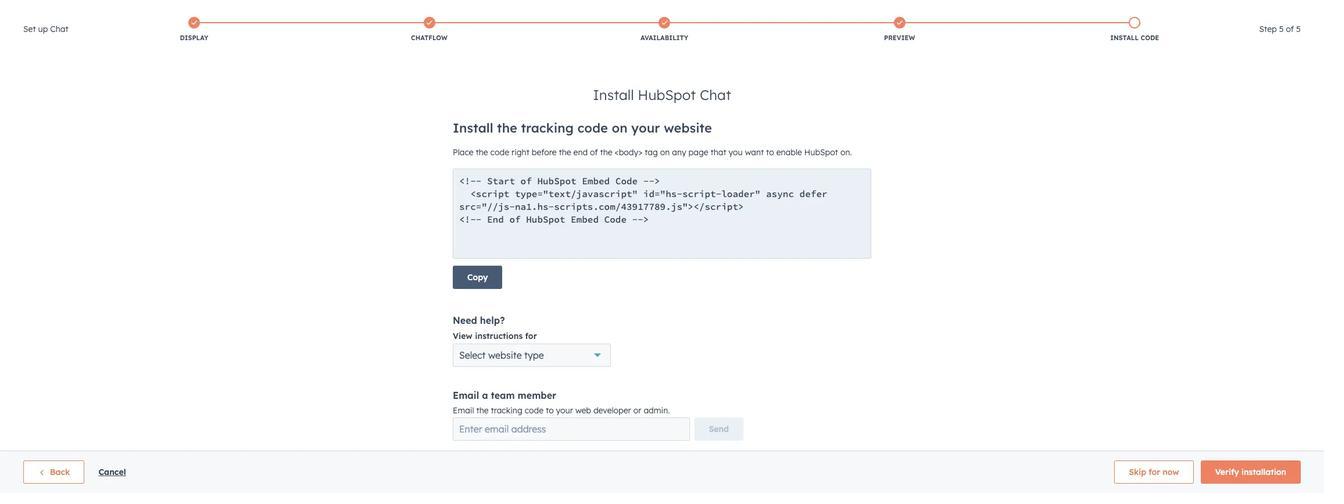 Task type: vqa. For each thing, say whether or not it's contained in the screenshot.
the code
yes



Task type: describe. For each thing, give the bounding box(es) containing it.
or inside email a team member email the tracking code to your web developer or admin.
[[634, 405, 642, 416]]

installation
[[1242, 467, 1287, 477]]

email a team member email the tracking code to your web developer or admin.
[[453, 390, 670, 416]]

Enter email address text field
[[453, 418, 690, 441]]

questions
[[267, 9, 304, 19]]

hubspot
[[638, 86, 696, 104]]

display
[[180, 34, 209, 42]]

back button
[[23, 461, 85, 484]]

chatflow
[[411, 34, 448, 42]]

professional
[[108, 8, 165, 20]]

install hubspot chat
[[593, 86, 731, 104]]

web
[[576, 405, 591, 416]]

2 5 from the left
[[1297, 24, 1302, 34]]

chat for install hubspot chat
[[700, 86, 731, 104]]

talk to sales button
[[363, 7, 419, 22]]

install code list item
[[1018, 15, 1253, 45]]

has
[[190, 8, 207, 20]]

code inside list item
[[1141, 34, 1160, 42]]

step 5 of 5
[[1260, 24, 1302, 34]]

the
[[477, 405, 489, 416]]

availability
[[641, 34, 689, 42]]

talk to sales
[[371, 10, 411, 19]]

member
[[518, 390, 557, 401]]

2 email from the top
[[453, 405, 474, 416]]

to inside email a team member email the tracking code to your web developer or admin.
[[546, 405, 554, 416]]

cancel
[[99, 467, 126, 477]]

hubspot link
[[14, 31, 44, 45]]

cancel button
[[99, 465, 126, 479]]

ended.
[[210, 8, 241, 20]]

help?
[[338, 9, 358, 19]]

marketing
[[36, 8, 84, 20]]

install for install hubspot chat
[[593, 86, 634, 104]]

send button
[[695, 418, 744, 441]]

skip
[[1129, 467, 1147, 477]]

set
[[23, 24, 36, 34]]

code inside email a team member email the tracking code to your web developer or admin.
[[525, 405, 544, 416]]

hub
[[86, 8, 105, 20]]

tracking
[[491, 405, 523, 416]]



Task type: locate. For each thing, give the bounding box(es) containing it.
0 vertical spatial install
[[1111, 34, 1139, 42]]

display completed list item
[[77, 15, 312, 45]]

install left hubspot
[[593, 86, 634, 104]]

preview
[[885, 34, 916, 42]]

chat right hubspot
[[700, 86, 731, 104]]

team
[[491, 390, 515, 401]]

or left the admin. on the bottom of the page
[[634, 405, 642, 416]]

email left the a
[[453, 390, 479, 401]]

to left your
[[546, 405, 554, 416]]

verify installation button
[[1201, 461, 1302, 484]]

code right upgrade
[[1141, 34, 1160, 42]]

have
[[245, 9, 265, 19]]

send
[[709, 424, 729, 434]]

up
[[38, 24, 48, 34]]

1 horizontal spatial to
[[546, 405, 554, 416]]

1 vertical spatial to
[[546, 405, 554, 416]]

now
[[1163, 467, 1180, 477]]

1 email from the top
[[453, 390, 479, 401]]

1 vertical spatial code
[[525, 405, 544, 416]]

your
[[556, 405, 573, 416]]

install left "calling icon" dropdown button
[[1111, 34, 1139, 42]]

chatflow completed list item
[[312, 15, 547, 45]]

skip for now button
[[1115, 461, 1194, 484]]

or left need
[[307, 9, 315, 19]]

code down member
[[525, 405, 544, 416]]

greg robinson image
[[1259, 33, 1269, 44]]

0 horizontal spatial install
[[593, 86, 634, 104]]

install code
[[1111, 34, 1160, 42]]

need
[[317, 9, 336, 19]]

0 vertical spatial email
[[453, 390, 479, 401]]

for
[[1149, 467, 1161, 477]]

email left the at the bottom of page
[[453, 405, 474, 416]]

chat
[[50, 24, 68, 34], [700, 86, 731, 104]]

marketing hub professional trial has ended. have questions or need help?
[[36, 8, 358, 20]]

0 vertical spatial code
[[1141, 34, 1160, 42]]

0 horizontal spatial 5
[[1280, 24, 1284, 34]]

of
[[1287, 24, 1295, 34]]

set up chat
[[23, 24, 68, 34]]

to inside button
[[385, 10, 392, 19]]

calling icon image
[[1147, 34, 1157, 44]]

developer
[[594, 405, 631, 416]]

menu
[[1077, 29, 1311, 48]]

back
[[50, 467, 70, 477]]

calling icon button
[[1142, 31, 1162, 46]]

upgrade link
[[1078, 29, 1137, 48]]

1 vertical spatial chat
[[700, 86, 731, 104]]

5 right of
[[1297, 24, 1302, 34]]

admin.
[[644, 405, 670, 416]]

0 horizontal spatial or
[[307, 9, 315, 19]]

verify installation
[[1216, 467, 1287, 477]]

install inside list item
[[1111, 34, 1139, 42]]

0 horizontal spatial code
[[525, 405, 544, 416]]

5 left of
[[1280, 24, 1284, 34]]

1 vertical spatial or
[[634, 405, 642, 416]]

sales
[[394, 10, 411, 19]]

trial
[[168, 8, 187, 20]]

music button
[[1252, 29, 1310, 48]]

hubspot image
[[21, 31, 35, 45]]

list containing display
[[77, 15, 1253, 45]]

1 horizontal spatial chat
[[700, 86, 731, 104]]

or
[[307, 9, 315, 19], [634, 405, 642, 416]]

upgrade
[[1098, 35, 1130, 44]]

code
[[1141, 34, 1160, 42], [525, 405, 544, 416]]

0 vertical spatial to
[[385, 10, 392, 19]]

music
[[1272, 34, 1292, 43]]

skip for now
[[1129, 467, 1180, 477]]

verify
[[1216, 467, 1240, 477]]

1 5 from the left
[[1280, 24, 1284, 34]]

list
[[77, 15, 1253, 45]]

5
[[1280, 24, 1284, 34], [1297, 24, 1302, 34]]

1 vertical spatial install
[[593, 86, 634, 104]]

1 horizontal spatial code
[[1141, 34, 1160, 42]]

to
[[385, 10, 392, 19], [546, 405, 554, 416]]

a
[[482, 390, 488, 401]]

chat for set up chat
[[50, 24, 68, 34]]

0 vertical spatial or
[[307, 9, 315, 19]]

1 horizontal spatial install
[[1111, 34, 1139, 42]]

menu containing music
[[1077, 29, 1311, 48]]

set up chat heading
[[23, 22, 68, 36]]

to right the talk
[[385, 10, 392, 19]]

menu item
[[1139, 29, 1141, 48]]

1 vertical spatial email
[[453, 405, 474, 416]]

step
[[1260, 24, 1278, 34]]

preview completed list item
[[782, 15, 1018, 45]]

1 horizontal spatial 5
[[1297, 24, 1302, 34]]

chat inside heading
[[50, 24, 68, 34]]

chat down "marketing"
[[50, 24, 68, 34]]

0 vertical spatial chat
[[50, 24, 68, 34]]

0 horizontal spatial chat
[[50, 24, 68, 34]]

talk
[[371, 10, 383, 19]]

0 horizontal spatial to
[[385, 10, 392, 19]]

availability completed list item
[[547, 15, 782, 45]]

email
[[453, 390, 479, 401], [453, 405, 474, 416]]

install
[[1111, 34, 1139, 42], [593, 86, 634, 104]]

or inside marketing hub professional trial has ended. have questions or need help?
[[307, 9, 315, 19]]

1 horizontal spatial or
[[634, 405, 642, 416]]

install for install code
[[1111, 34, 1139, 42]]



